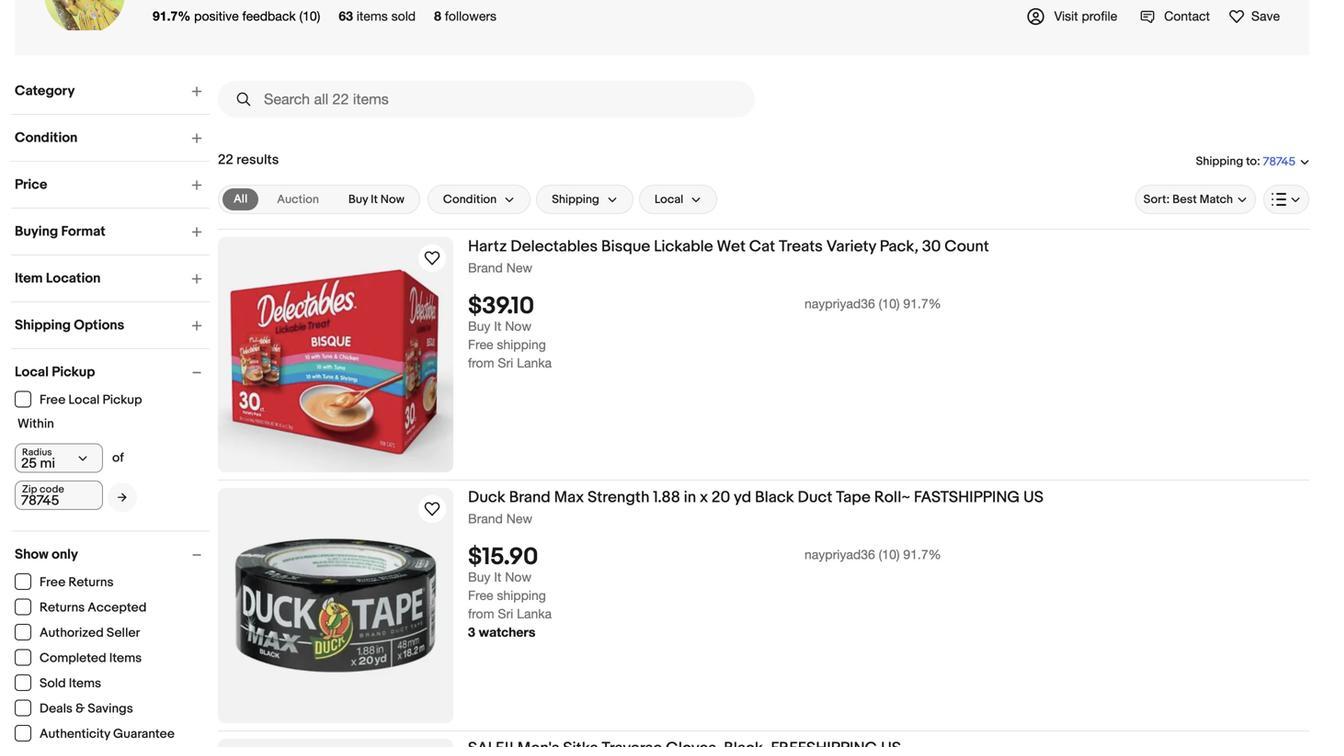 Task type: vqa. For each thing, say whether or not it's contained in the screenshot.
left Pickup
yes



Task type: describe. For each thing, give the bounding box(es) containing it.
deals & savings
[[40, 702, 133, 717]]

:
[[1257, 154, 1260, 169]]

hartz delectables bisque lickable wet cat treats variety pack, 30 count link
[[468, 237, 1309, 260]]

x
[[700, 488, 708, 508]]

it for naypriyad36 (10) 91.7% buy it now free shipping from sri lanka 3 watchers
[[494, 570, 501, 585]]

watchers
[[479, 625, 536, 640]]

1 vertical spatial condition button
[[428, 185, 531, 214]]

shipping for naypriyad36 (10) 91.7% buy it now free shipping from sri lanka
[[497, 337, 546, 352]]

match
[[1200, 192, 1233, 207]]

buying format
[[15, 223, 105, 240]]

buy inside 'link'
[[348, 192, 368, 207]]

shipping to : 78745
[[1196, 154, 1296, 169]]

all
[[234, 192, 248, 206]]

duck brand max strength 1.88 in x 20 yd black duct tape roll~ fastshipping us heading
[[468, 488, 1044, 508]]

naypriyad36 for naypriyad36 (10) 91.7% buy it now free shipping from sri lanka 3 watchers
[[805, 547, 875, 562]]

item
[[15, 270, 43, 287]]

local button
[[639, 185, 717, 214]]

free returns link
[[15, 574, 115, 591]]

pack,
[[880, 237, 919, 257]]

shipping for shipping to : 78745
[[1196, 154, 1243, 169]]

wet
[[717, 237, 746, 257]]

tape
[[836, 488, 871, 508]]

$15.90
[[468, 544, 538, 572]]

new inside the duck brand max strength 1.88 in x 20 yd black duct tape roll~ fastshipping us brand new
[[506, 511, 532, 526]]

of
[[112, 451, 124, 466]]

authorized
[[40, 626, 104, 641]]

2 vertical spatial brand
[[468, 511, 503, 526]]

(10) for naypriyad36 (10) 91.7% buy it now free shipping from sri lanka
[[879, 296, 900, 311]]

now for naypriyad36 (10) 91.7% buy it now free shipping from sri lanka 3 watchers
[[505, 570, 531, 585]]

sri for naypriyad36 (10) 91.7% buy it now free shipping from sri lanka 3 watchers
[[498, 607, 513, 622]]

buy it now
[[348, 192, 405, 207]]

yd
[[734, 488, 751, 508]]

accepted
[[88, 600, 147, 616]]

&
[[75, 702, 85, 717]]

now for naypriyad36 (10) 91.7% buy it now free shipping from sri lanka
[[505, 319, 531, 334]]

save button
[[1228, 6, 1280, 26]]

bisque
[[601, 237, 650, 257]]

item location button
[[15, 270, 210, 287]]

buy for naypriyad36 (10) 91.7% buy it now free shipping from sri lanka
[[468, 319, 490, 334]]

now inside 'link'
[[381, 192, 405, 207]]

buying format button
[[15, 223, 210, 240]]

completed items link
[[15, 650, 143, 667]]

price
[[15, 177, 47, 193]]

from for naypriyad36 (10) 91.7% buy it now free shipping from sri lanka
[[468, 356, 494, 371]]

new inside hartz delectables bisque lickable wet cat treats variety pack, 30 count brand new
[[506, 260, 532, 275]]

completed
[[40, 651, 106, 667]]

sold
[[391, 8, 416, 23]]

items
[[357, 8, 388, 23]]

22
[[218, 152, 233, 168]]

location
[[46, 270, 101, 287]]

deals
[[40, 702, 73, 717]]

91.7% for naypriyad36 (10) 91.7% buy it now free shipping from sri lanka
[[903, 296, 941, 311]]

brand inside hartz delectables bisque lickable wet cat treats variety pack, 30 count brand new
[[468, 260, 503, 275]]

78745
[[1263, 155, 1296, 169]]

black
[[755, 488, 794, 508]]

roll~
[[874, 488, 910, 508]]

options
[[74, 317, 124, 334]]

sort: best match button
[[1135, 185, 1256, 214]]

authenticity
[[40, 727, 110, 743]]

duct
[[798, 488, 832, 508]]

watch duck brand max strength 1.88 in x 20 yd black duct tape roll~ fastshipping us image
[[421, 498, 443, 520]]

in
[[684, 488, 696, 508]]

watch hartz delectables bisque lickable wet cat treats variety pack, 30 count image
[[421, 247, 443, 269]]

delectables
[[511, 237, 598, 257]]

lickable
[[654, 237, 713, 257]]

max
[[554, 488, 584, 508]]

8
[[434, 8, 441, 23]]

contact
[[1164, 8, 1210, 23]]

local pickup
[[15, 364, 95, 381]]

hartz delectables bisque lickable wet cat treats variety pack, 30 count heading
[[468, 237, 989, 257]]

3
[[468, 625, 475, 640]]

22 results
[[218, 152, 279, 168]]

naypriyad36 (10) 91.7% buy it now free shipping from sri lanka
[[468, 296, 941, 371]]

from for naypriyad36 (10) 91.7% buy it now free shipping from sri lanka 3 watchers
[[468, 607, 494, 622]]

us
[[1024, 488, 1044, 508]]

1 horizontal spatial local
[[68, 393, 100, 408]]

sold items link
[[15, 675, 102, 692]]

hartz
[[468, 237, 507, 257]]

returns accepted
[[40, 600, 147, 616]]

show
[[15, 547, 49, 563]]

0 vertical spatial (10)
[[299, 8, 320, 23]]

apply within filter image
[[118, 492, 127, 504]]

shipping for shipping
[[552, 192, 599, 207]]

returns inside free returns 'link'
[[68, 575, 114, 591]]

shipping options button
[[15, 317, 210, 334]]

local for local pickup
[[15, 364, 49, 381]]

buy it now link
[[337, 189, 416, 211]]

0 vertical spatial 91.7%
[[153, 8, 191, 23]]

buy for naypriyad36 (10) 91.7% buy it now free shipping from sri lanka 3 watchers
[[468, 570, 490, 585]]

sort: best match
[[1144, 192, 1233, 207]]

0 horizontal spatial condition button
[[15, 130, 210, 146]]

free inside naypriyad36 (10) 91.7% buy it now free shipping from sri lanka
[[468, 337, 493, 352]]

save
[[1251, 8, 1280, 23]]

duck brand max strength 1.88 in x 20 yd black duct tape roll~ fastshipping us link
[[468, 488, 1309, 511]]

returns accepted link
[[15, 599, 147, 616]]

savings
[[88, 702, 133, 717]]



Task type: locate. For each thing, give the bounding box(es) containing it.
brand left max
[[509, 488, 551, 508]]

0 horizontal spatial condition
[[15, 130, 78, 146]]

free
[[468, 337, 493, 352], [40, 393, 66, 408], [40, 575, 66, 591], [468, 588, 493, 603]]

1 horizontal spatial condition
[[443, 192, 497, 207]]

heading
[[468, 739, 901, 748]]

variety
[[826, 237, 876, 257]]

sri inside naypriyad36 (10) 91.7% buy it now free shipping from sri lanka 3 watchers
[[498, 607, 513, 622]]

shipping inside naypriyad36 (10) 91.7% buy it now free shipping from sri lanka
[[497, 337, 546, 352]]

1 horizontal spatial items
[[109, 651, 142, 667]]

8 followers
[[434, 8, 497, 23]]

free local pickup
[[40, 393, 142, 408]]

1 new from the top
[[506, 260, 532, 275]]

1 horizontal spatial shipping
[[552, 192, 599, 207]]

0 vertical spatial new
[[506, 260, 532, 275]]

buy down hartz
[[468, 319, 490, 334]]

brand down duck
[[468, 511, 503, 526]]

hartz delectables bisque lickable wet cat treats variety pack, 30 count image
[[218, 237, 453, 473]]

category
[[15, 83, 75, 99]]

visit profile
[[1054, 8, 1117, 23]]

91.7% left the 'positive'
[[153, 8, 191, 23]]

lanka up watchers
[[517, 607, 552, 622]]

shipping up delectables
[[552, 192, 599, 207]]

0 vertical spatial condition
[[15, 130, 78, 146]]

(10)
[[299, 8, 320, 23], [879, 296, 900, 311], [879, 547, 900, 562]]

items down "seller"
[[109, 651, 142, 667]]

shipping up local pickup
[[15, 317, 71, 334]]

shipping left to
[[1196, 154, 1243, 169]]

0 vertical spatial local
[[655, 192, 683, 207]]

category button
[[15, 83, 210, 99]]

it up watchers
[[494, 570, 501, 585]]

local pickup button
[[15, 364, 210, 381]]

buy
[[348, 192, 368, 207], [468, 319, 490, 334], [468, 570, 490, 585]]

91.7% down "30"
[[903, 296, 941, 311]]

now inside naypriyad36 (10) 91.7% buy it now free shipping from sri lanka 3 watchers
[[505, 570, 531, 585]]

main content containing $39.10
[[218, 74, 1309, 748]]

lanka inside naypriyad36 (10) 91.7% buy it now free shipping from sri lanka 3 watchers
[[517, 607, 552, 622]]

item location
[[15, 270, 101, 287]]

2 vertical spatial (10)
[[879, 547, 900, 562]]

fastshipping
[[914, 488, 1020, 508]]

(10) down hartz delectables bisque lickable wet cat treats variety pack, 30 count link
[[879, 296, 900, 311]]

2 vertical spatial now
[[505, 570, 531, 585]]

free local pickup link
[[15, 391, 143, 408]]

positive
[[194, 8, 239, 23]]

lanka for naypriyad36 (10) 91.7% buy it now free shipping from sri lanka
[[517, 356, 552, 371]]

1 vertical spatial 91.7%
[[903, 296, 941, 311]]

lanka for naypriyad36 (10) 91.7% buy it now free shipping from sri lanka 3 watchers
[[517, 607, 552, 622]]

completed items
[[40, 651, 142, 667]]

1 vertical spatial (10)
[[879, 296, 900, 311]]

returns inside returns accepted link
[[40, 600, 85, 616]]

local up within on the left bottom of the page
[[15, 364, 49, 381]]

shipping for shipping options
[[15, 317, 71, 334]]

free inside naypriyad36 (10) 91.7% buy it now free shipping from sri lanka 3 watchers
[[468, 588, 493, 603]]

0 horizontal spatial pickup
[[52, 364, 95, 381]]

duck brand max strength 1.88 in x 20 yd black duct tape roll~ fastshipping us image
[[218, 488, 453, 724]]

0 vertical spatial lanka
[[517, 356, 552, 371]]

from inside naypriyad36 (10) 91.7% buy it now free shipping from sri lanka 3 watchers
[[468, 607, 494, 622]]

(10) left 63
[[299, 8, 320, 23]]

pickup
[[52, 364, 95, 381], [103, 393, 142, 408]]

1 vertical spatial sri
[[498, 607, 513, 622]]

condition down category
[[15, 130, 78, 146]]

naypriyad36 for naypriyad36 (10) 91.7% buy it now free shipping from sri lanka
[[805, 296, 875, 311]]

buy inside naypriyad36 (10) 91.7% buy it now free shipping from sri lanka
[[468, 319, 490, 334]]

20
[[712, 488, 730, 508]]

format
[[61, 223, 105, 240]]

naypriyad36
[[805, 296, 875, 311], [805, 547, 875, 562]]

1 vertical spatial pickup
[[103, 393, 142, 408]]

0 vertical spatial sri
[[498, 356, 513, 371]]

0 vertical spatial shipping
[[497, 337, 546, 352]]

1 vertical spatial new
[[506, 511, 532, 526]]

contact link
[[1140, 8, 1210, 24]]

2 horizontal spatial local
[[655, 192, 683, 207]]

0 vertical spatial items
[[109, 651, 142, 667]]

2 naypriyad36 from the top
[[805, 547, 875, 562]]

condition
[[15, 130, 78, 146], [443, 192, 497, 207]]

hartz delectables bisque lickable wet cat treats variety pack, 30 count brand new
[[468, 237, 989, 275]]

Search all 22 items field
[[218, 81, 755, 118]]

0 horizontal spatial items
[[69, 676, 101, 692]]

shipping inside shipping to : 78745
[[1196, 154, 1243, 169]]

local down local pickup dropdown button
[[68, 393, 100, 408]]

profile
[[1082, 8, 1117, 23]]

authenticity guarantee link
[[15, 726, 176, 743]]

condition button up price dropdown button
[[15, 130, 210, 146]]

free inside 'link'
[[40, 575, 66, 591]]

shipping down $39.10
[[497, 337, 546, 352]]

now inside naypriyad36 (10) 91.7% buy it now free shipping from sri lanka
[[505, 319, 531, 334]]

1 vertical spatial from
[[468, 607, 494, 622]]

1 vertical spatial shipping
[[497, 588, 546, 603]]

(10) inside naypriyad36 (10) 91.7% buy it now free shipping from sri lanka
[[879, 296, 900, 311]]

new down hartz
[[506, 260, 532, 275]]

2 vertical spatial buy
[[468, 570, 490, 585]]

1 vertical spatial buy
[[468, 319, 490, 334]]

local up lickable
[[655, 192, 683, 207]]

2 lanka from the top
[[517, 607, 552, 622]]

sri up watchers
[[498, 607, 513, 622]]

shipping inside dropdown button
[[552, 192, 599, 207]]

sri for naypriyad36 (10) 91.7% buy it now free shipping from sri lanka
[[498, 356, 513, 371]]

best
[[1173, 192, 1197, 207]]

results
[[236, 152, 279, 168]]

2 vertical spatial local
[[68, 393, 100, 408]]

items for sold items
[[69, 676, 101, 692]]

0 vertical spatial shipping
[[1196, 154, 1243, 169]]

authenticity guarantee
[[40, 727, 175, 743]]

followers
[[445, 8, 497, 23]]

$39.10
[[468, 293, 534, 321]]

buy right auction
[[348, 192, 368, 207]]

treats
[[779, 237, 823, 257]]

2 shipping from the top
[[497, 588, 546, 603]]

0 vertical spatial naypriyad36
[[805, 296, 875, 311]]

1 vertical spatial items
[[69, 676, 101, 692]]

visit
[[1054, 8, 1078, 23]]

1 shipping from the top
[[497, 337, 546, 352]]

shipping options
[[15, 317, 124, 334]]

local
[[655, 192, 683, 207], [15, 364, 49, 381], [68, 393, 100, 408]]

1 vertical spatial local
[[15, 364, 49, 381]]

sri down $39.10
[[498, 356, 513, 371]]

it inside 'link'
[[371, 192, 378, 207]]

naypriyad36 inside naypriyad36 (10) 91.7% buy it now free shipping from sri lanka
[[805, 296, 875, 311]]

2 horizontal spatial shipping
[[1196, 154, 1243, 169]]

1 sri from the top
[[498, 356, 513, 371]]

1 vertical spatial shipping
[[552, 192, 599, 207]]

sale!! men's sitka traverse gloves, black, freeshipping us image
[[218, 739, 453, 748]]

naypriyad36 (10) 91.7% buy it now free shipping from sri lanka 3 watchers
[[468, 547, 941, 640]]

count
[[945, 237, 989, 257]]

0 vertical spatial now
[[381, 192, 405, 207]]

pickup down local pickup dropdown button
[[103, 393, 142, 408]]

1 naypriyad36 from the top
[[805, 296, 875, 311]]

auction link
[[266, 189, 330, 211]]

1 from from the top
[[468, 356, 494, 371]]

shipping up watchers
[[497, 588, 546, 603]]

to
[[1246, 154, 1257, 169]]

brand down hartz
[[468, 260, 503, 275]]

0 horizontal spatial shipping
[[15, 317, 71, 334]]

brand
[[468, 260, 503, 275], [509, 488, 551, 508], [468, 511, 503, 526]]

condition button
[[15, 130, 210, 146], [428, 185, 531, 214]]

None text field
[[15, 481, 103, 510]]

91.7% positive feedback (10)
[[153, 8, 320, 23]]

items for completed items
[[109, 651, 142, 667]]

strength
[[588, 488, 650, 508]]

sri inside naypriyad36 (10) 91.7% buy it now free shipping from sri lanka
[[498, 356, 513, 371]]

All selected text field
[[234, 191, 248, 208]]

1 vertical spatial condition
[[443, 192, 497, 207]]

condition up hartz
[[443, 192, 497, 207]]

naypriyad36 down the "tape"
[[805, 547, 875, 562]]

sort:
[[1144, 192, 1170, 207]]

it inside naypriyad36 (10) 91.7% buy it now free shipping from sri lanka
[[494, 319, 501, 334]]

shipping
[[1196, 154, 1243, 169], [552, 192, 599, 207], [15, 317, 71, 334]]

(10) inside naypriyad36 (10) 91.7% buy it now free shipping from sri lanka 3 watchers
[[879, 547, 900, 562]]

show only
[[15, 547, 78, 563]]

shipping inside naypriyad36 (10) 91.7% buy it now free shipping from sri lanka 3 watchers
[[497, 588, 546, 603]]

naypriyad36 inside naypriyad36 (10) 91.7% buy it now free shipping from sri lanka 3 watchers
[[805, 547, 875, 562]]

from up 3
[[468, 607, 494, 622]]

free down $39.10
[[468, 337, 493, 352]]

condition button up hartz
[[428, 185, 531, 214]]

2 vertical spatial shipping
[[15, 317, 71, 334]]

items up deals & savings
[[69, 676, 101, 692]]

local for local
[[655, 192, 683, 207]]

1 vertical spatial now
[[505, 319, 531, 334]]

shipping for naypriyad36 (10) 91.7% buy it now free shipping from sri lanka 3 watchers
[[497, 588, 546, 603]]

sri
[[498, 356, 513, 371], [498, 607, 513, 622]]

deals & savings link
[[15, 700, 134, 717]]

lanka down $39.10
[[517, 356, 552, 371]]

63
[[339, 8, 353, 23]]

2 from from the top
[[468, 607, 494, 622]]

1 vertical spatial naypriyad36
[[805, 547, 875, 562]]

2 vertical spatial it
[[494, 570, 501, 585]]

1 vertical spatial brand
[[509, 488, 551, 508]]

only
[[52, 547, 78, 563]]

91.7% inside naypriyad36 (10) 91.7% buy it now free shipping from sri lanka
[[903, 296, 941, 311]]

free down show only
[[40, 575, 66, 591]]

2 new from the top
[[506, 511, 532, 526]]

condition inside dropdown button
[[443, 192, 497, 207]]

price button
[[15, 177, 210, 193]]

0 vertical spatial condition button
[[15, 130, 210, 146]]

local inside dropdown button
[[655, 192, 683, 207]]

91.7%
[[153, 8, 191, 23], [903, 296, 941, 311], [903, 547, 941, 562]]

pickup up free local pickup link
[[52, 364, 95, 381]]

all link
[[223, 189, 259, 211]]

it inside naypriyad36 (10) 91.7% buy it now free shipping from sri lanka 3 watchers
[[494, 570, 501, 585]]

1 vertical spatial returns
[[40, 600, 85, 616]]

1 horizontal spatial pickup
[[103, 393, 142, 408]]

1 horizontal spatial condition button
[[428, 185, 531, 214]]

0 horizontal spatial local
[[15, 364, 49, 381]]

91.7% inside naypriyad36 (10) 91.7% buy it now free shipping from sri lanka 3 watchers
[[903, 547, 941, 562]]

from inside naypriyad36 (10) 91.7% buy it now free shipping from sri lanka
[[468, 356, 494, 371]]

(10) for naypriyad36 (10) 91.7% buy it now free shipping from sri lanka 3 watchers
[[879, 547, 900, 562]]

naypriyad36 down variety
[[805, 296, 875, 311]]

buying
[[15, 223, 58, 240]]

returns down free returns 'link'
[[40, 600, 85, 616]]

new up $15.90
[[506, 511, 532, 526]]

returns up 'returns accepted'
[[68, 575, 114, 591]]

it for naypriyad36 (10) 91.7% buy it now free shipping from sri lanka
[[494, 319, 501, 334]]

duck
[[468, 488, 506, 508]]

from down $39.10
[[468, 356, 494, 371]]

1 lanka from the top
[[517, 356, 552, 371]]

sold items
[[40, 676, 101, 692]]

(10) down duck brand max strength 1.88 in x 20 yd black duct tape roll~ fastshipping us 'link'
[[879, 547, 900, 562]]

free up 3
[[468, 588, 493, 603]]

feedback
[[242, 8, 296, 23]]

seller
[[107, 626, 140, 641]]

duck brand max strength 1.88 in x 20 yd black duct tape roll~ fastshipping us brand new
[[468, 488, 1044, 526]]

listing options selector. list view selected. image
[[1272, 192, 1301, 207]]

free down local pickup
[[40, 393, 66, 408]]

items
[[109, 651, 142, 667], [69, 676, 101, 692]]

guarantee
[[113, 727, 175, 743]]

shipping
[[497, 337, 546, 352], [497, 588, 546, 603]]

cat
[[749, 237, 775, 257]]

0 vertical spatial brand
[[468, 260, 503, 275]]

1 vertical spatial it
[[494, 319, 501, 334]]

0 vertical spatial returns
[[68, 575, 114, 591]]

buy up 3
[[468, 570, 490, 585]]

main content
[[218, 74, 1309, 748]]

show only button
[[15, 547, 210, 563]]

lanka
[[517, 356, 552, 371], [517, 607, 552, 622]]

visit profile link
[[1027, 8, 1117, 24]]

authorized seller link
[[15, 624, 141, 641]]

0 vertical spatial buy
[[348, 192, 368, 207]]

lanka inside naypriyad36 (10) 91.7% buy it now free shipping from sri lanka
[[517, 356, 552, 371]]

it down hartz
[[494, 319, 501, 334]]

it right auction link
[[371, 192, 378, 207]]

91.7% for naypriyad36 (10) 91.7% buy it now free shipping from sri lanka 3 watchers
[[903, 547, 941, 562]]

0 vertical spatial from
[[468, 356, 494, 371]]

30
[[922, 237, 941, 257]]

buy inside naypriyad36 (10) 91.7% buy it now free shipping from sri lanka 3 watchers
[[468, 570, 490, 585]]

0 vertical spatial it
[[371, 192, 378, 207]]

2 sri from the top
[[498, 607, 513, 622]]

2 vertical spatial 91.7%
[[903, 547, 941, 562]]

91.7% down the roll~
[[903, 547, 941, 562]]

0 vertical spatial pickup
[[52, 364, 95, 381]]

1 vertical spatial lanka
[[517, 607, 552, 622]]



